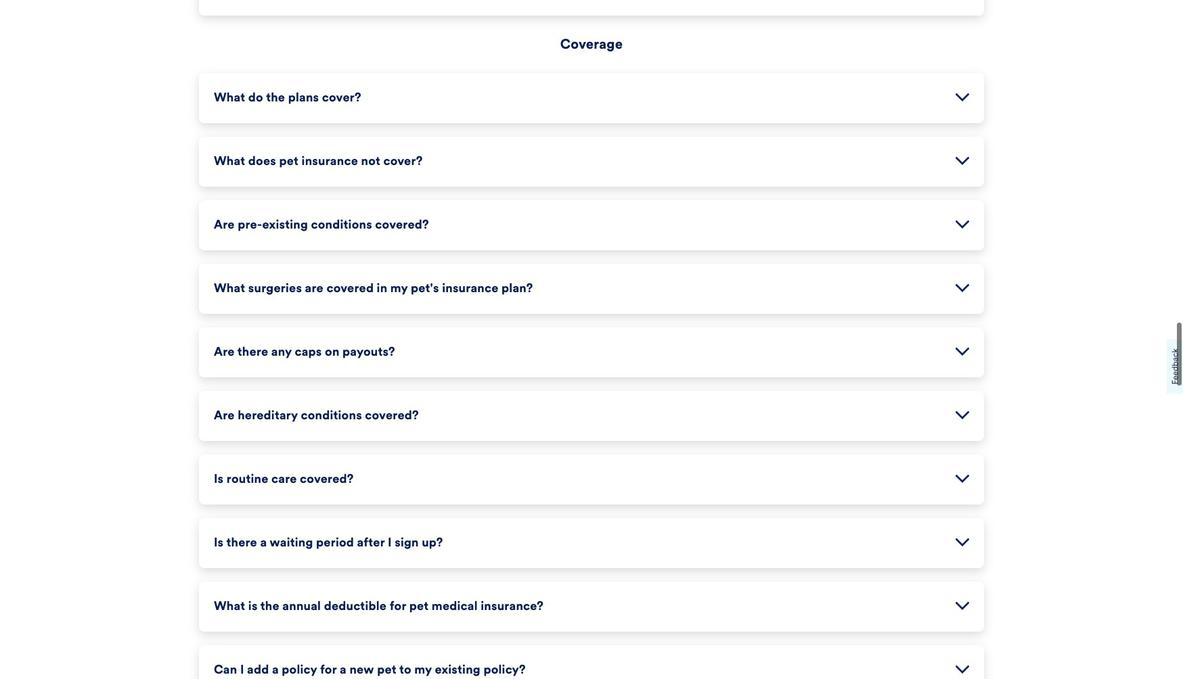 Task type: vqa. For each thing, say whether or not it's contained in the screenshot.
coverage
yes



Task type: locate. For each thing, give the bounding box(es) containing it.
heading
[[200, 0, 983, 14]]

coverage
[[561, 36, 623, 53]]



